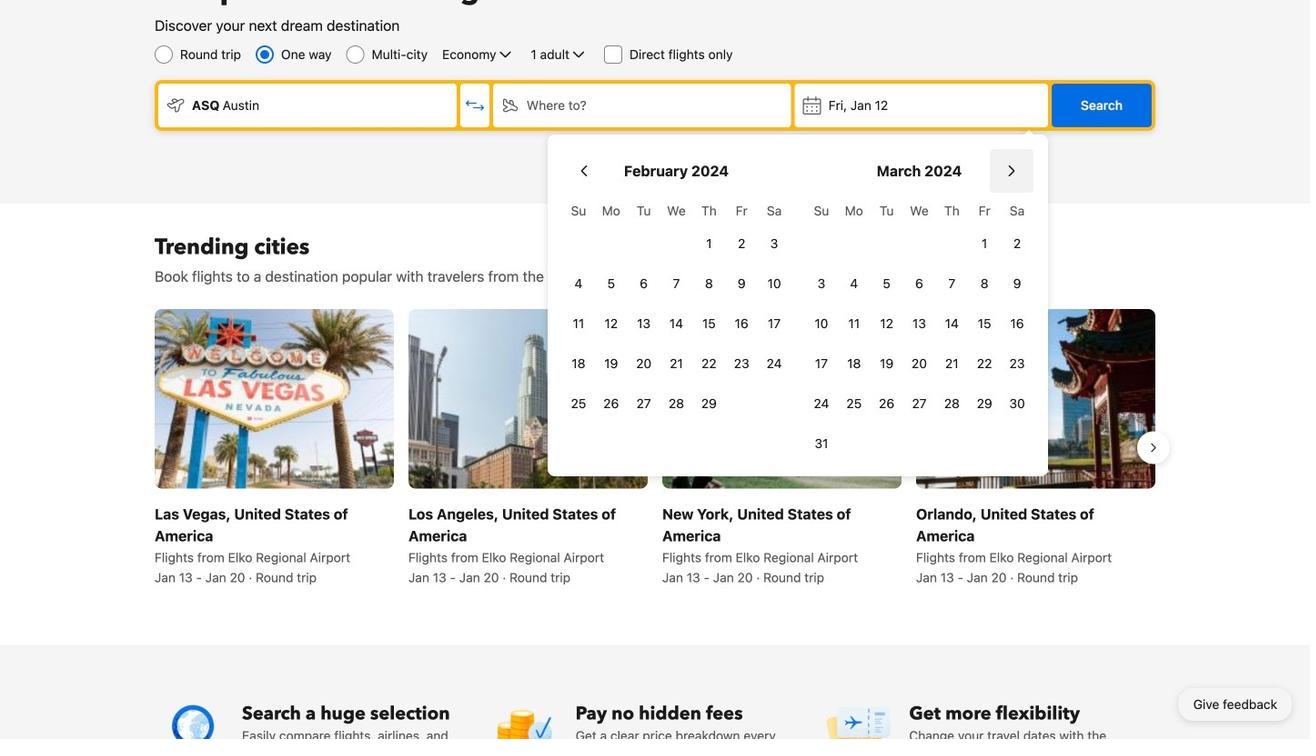 Task type: locate. For each thing, give the bounding box(es) containing it.
1 grid from the left
[[562, 193, 791, 422]]

orlando, united states of america image
[[916, 309, 1155, 489]]

29 March 2024 checkbox
[[968, 386, 1001, 422]]

26 March 2024 checkbox
[[870, 386, 903, 422]]

21 March 2024 checkbox
[[936, 346, 968, 382]]

30 March 2024 checkbox
[[1001, 386, 1034, 422]]

14 February 2024 checkbox
[[660, 306, 693, 342]]

2 February 2024 checkbox
[[725, 226, 758, 262]]

31 March 2024 checkbox
[[805, 426, 838, 462]]

region
[[140, 302, 1170, 594]]

8 February 2024 checkbox
[[693, 266, 725, 302]]

16 February 2024 checkbox
[[725, 306, 758, 342]]

21 February 2024 checkbox
[[660, 346, 693, 382]]

0 horizontal spatial grid
[[562, 193, 791, 422]]

8 March 2024 checkbox
[[968, 266, 1001, 302]]

22 February 2024 checkbox
[[693, 346, 725, 382]]

grid
[[562, 193, 791, 422], [805, 193, 1034, 462]]

10 February 2024 checkbox
[[758, 266, 791, 302]]

24 February 2024 checkbox
[[758, 346, 791, 382]]

1 February 2024 checkbox
[[693, 226, 725, 262]]

3 March 2024 checkbox
[[805, 266, 838, 302]]

5 March 2024 checkbox
[[870, 266, 903, 302]]

7 February 2024 checkbox
[[660, 266, 693, 302]]

los angeles, united states of america image
[[409, 309, 648, 489]]

3 February 2024 checkbox
[[758, 226, 791, 262]]

2 grid from the left
[[805, 193, 1034, 462]]

15 February 2024 checkbox
[[693, 306, 725, 342]]

18 March 2024 checkbox
[[838, 346, 870, 382]]

4 February 2024 checkbox
[[562, 266, 595, 302]]

1 March 2024 checkbox
[[968, 226, 1001, 262]]

2 March 2024 checkbox
[[1001, 226, 1034, 262]]

19 February 2024 checkbox
[[595, 346, 628, 382]]

29 February 2024 checkbox
[[693, 386, 725, 422]]

10 March 2024 checkbox
[[805, 306, 838, 342]]

20 March 2024 checkbox
[[903, 346, 936, 382]]

23 February 2024 checkbox
[[725, 346, 758, 382]]

12 February 2024 checkbox
[[595, 306, 628, 342]]

1 horizontal spatial grid
[[805, 193, 1034, 462]]



Task type: describe. For each thing, give the bounding box(es) containing it.
23 March 2024 checkbox
[[1001, 346, 1034, 382]]

13 March 2024 checkbox
[[903, 306, 936, 342]]

25 March 2024 checkbox
[[838, 386, 870, 422]]

27 February 2024 checkbox
[[628, 386, 660, 422]]

4 March 2024 checkbox
[[838, 266, 870, 302]]

9 March 2024 checkbox
[[1001, 266, 1034, 302]]

19 March 2024 checkbox
[[870, 346, 903, 382]]

22 March 2024 checkbox
[[968, 346, 1001, 382]]

20 February 2024 checkbox
[[628, 346, 660, 382]]

las vegas, united states of america image
[[155, 309, 394, 489]]

5 February 2024 checkbox
[[595, 266, 628, 302]]

24 March 2024 checkbox
[[805, 386, 838, 422]]

17 March 2024 checkbox
[[805, 346, 838, 382]]

13 February 2024 checkbox
[[628, 306, 660, 342]]

17 February 2024 checkbox
[[758, 306, 791, 342]]

25 February 2024 checkbox
[[562, 386, 595, 422]]

26 February 2024 checkbox
[[595, 386, 628, 422]]

12 March 2024 checkbox
[[870, 306, 903, 342]]

9 February 2024 checkbox
[[725, 266, 758, 302]]

15 March 2024 checkbox
[[968, 306, 1001, 342]]

11 February 2024 checkbox
[[562, 306, 595, 342]]

new york, united states of america image
[[662, 309, 902, 489]]

6 February 2024 checkbox
[[628, 266, 660, 302]]

16 March 2024 checkbox
[[1001, 306, 1034, 342]]

11 March 2024 checkbox
[[838, 306, 870, 342]]

27 March 2024 checkbox
[[903, 386, 936, 422]]

14 March 2024 checkbox
[[936, 306, 968, 342]]

18 February 2024 checkbox
[[562, 346, 595, 382]]

6 March 2024 checkbox
[[903, 266, 936, 302]]

28 March 2024 checkbox
[[936, 386, 968, 422]]

7 March 2024 checkbox
[[936, 266, 968, 302]]

28 February 2024 checkbox
[[660, 386, 693, 422]]



Task type: vqa. For each thing, say whether or not it's contained in the screenshot.
rightmost grid
yes



